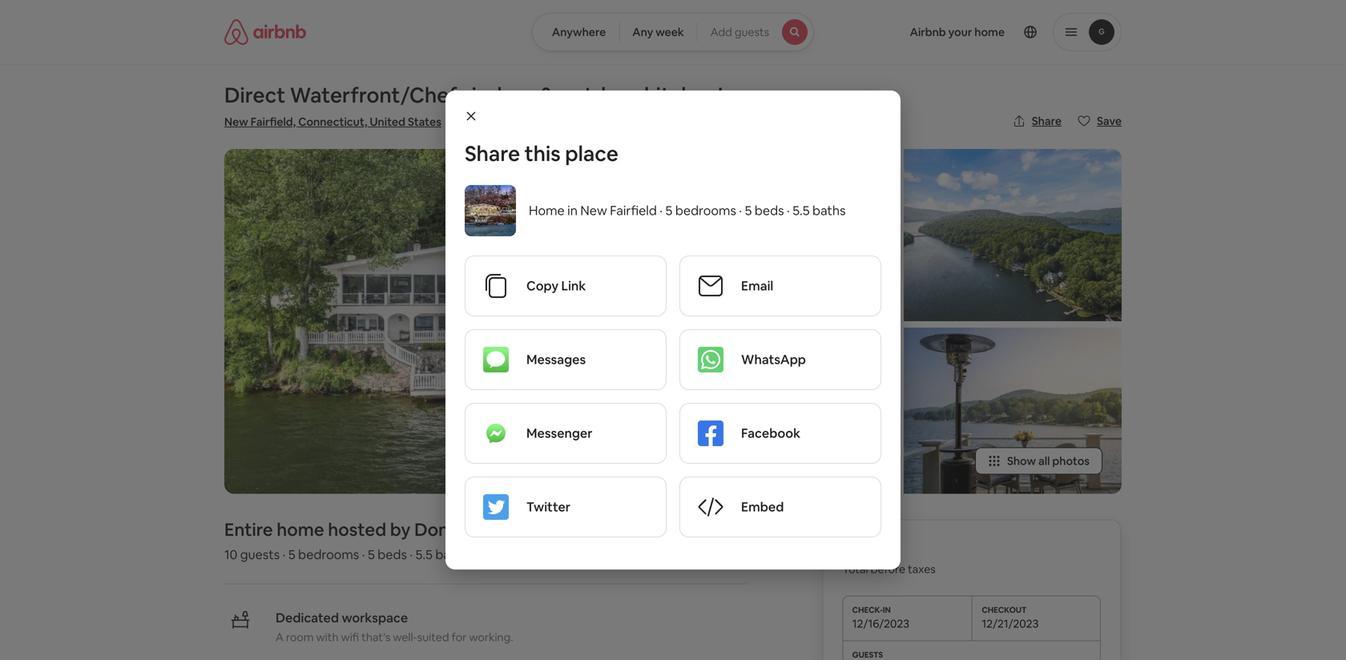 Task type: vqa. For each thing, say whether or not it's contained in the screenshot.
Jun
no



Task type: locate. For each thing, give the bounding box(es) containing it.
1 horizontal spatial baths
[[813, 202, 846, 219]]

5.5 up the email link
[[793, 202, 810, 219]]

share this place
[[465, 140, 619, 167]]

indoor
[[472, 82, 536, 109]]

working.
[[469, 630, 513, 645]]

week
[[656, 25, 684, 39]]

5
[[666, 202, 673, 219], [745, 202, 752, 219], [288, 547, 296, 563], [368, 547, 375, 563]]

· down by donatella
[[410, 547, 413, 563]]

1 horizontal spatial share
[[1032, 114, 1062, 128]]

beds inside share dialog
[[755, 202, 784, 219]]

0 vertical spatial beds
[[755, 202, 784, 219]]

messages link
[[466, 330, 666, 390]]

add
[[711, 25, 733, 39]]

0 vertical spatial new
[[224, 115, 248, 129]]

5 down the hosted on the bottom left of page
[[368, 547, 375, 563]]

5.5 down by donatella
[[416, 547, 433, 563]]

show
[[1008, 454, 1036, 468]]

share inside button
[[1032, 114, 1062, 128]]

new right in at the left top of page
[[581, 202, 607, 219]]

that's
[[362, 630, 391, 645]]

share
[[1032, 114, 1062, 128], [465, 140, 520, 167]]

waterfront/chefs
[[290, 82, 467, 109]]

0 horizontal spatial beds
[[378, 547, 407, 563]]

None search field
[[532, 13, 815, 51]]

0 horizontal spatial share
[[465, 140, 520, 167]]

save
[[1097, 114, 1122, 128]]

anywhere button
[[532, 13, 620, 51]]

0 vertical spatial share
[[1032, 114, 1062, 128]]

0 vertical spatial bedrooms
[[676, 202, 737, 219]]

direct waterfront/chefs indoor & outdoor kitchen! image 1 image
[[224, 149, 673, 494]]

suited
[[417, 630, 449, 645]]

0 horizontal spatial guests
[[240, 547, 280, 563]]

share left this
[[465, 140, 520, 167]]

1 horizontal spatial new
[[581, 202, 607, 219]]

new inside button
[[224, 115, 248, 129]]

guests down entire
[[240, 547, 280, 563]]

1 vertical spatial guests
[[240, 547, 280, 563]]

0 horizontal spatial new
[[224, 115, 248, 129]]

1 vertical spatial 5.5
[[416, 547, 433, 563]]

· down home
[[283, 547, 286, 563]]

new fairfield, connecticut, united states
[[224, 115, 442, 129]]

show all photos
[[1008, 454, 1090, 468]]

email link
[[681, 257, 881, 316]]

0 horizontal spatial bedrooms
[[298, 547, 359, 563]]

guests inside the entire home hosted by donatella 10 guests · 5 bedrooms · 5 beds · 5.5 baths
[[240, 547, 280, 563]]

embed
[[741, 499, 784, 515]]

bedrooms down home
[[298, 547, 359, 563]]

learn more about the host, donatella. image
[[703, 520, 748, 565], [703, 520, 748, 565]]

new down the direct
[[224, 115, 248, 129]]

1 horizontal spatial bedrooms
[[676, 202, 737, 219]]

baths
[[813, 202, 846, 219], [436, 547, 469, 563]]

entire home hosted by donatella 10 guests · 5 bedrooms · 5 beds · 5.5 baths
[[224, 519, 494, 563]]

0 horizontal spatial 5.5
[[416, 547, 433, 563]]

messages
[[527, 352, 586, 368]]

bedrooms
[[676, 202, 737, 219], [298, 547, 359, 563]]

0 vertical spatial 5.5
[[793, 202, 810, 219]]

1 vertical spatial baths
[[436, 547, 469, 563]]

fairfield
[[610, 202, 657, 219]]

place
[[565, 140, 619, 167]]

guests
[[735, 25, 770, 39], [240, 547, 280, 563]]

beds
[[755, 202, 784, 219], [378, 547, 407, 563]]

share for share this place
[[465, 140, 520, 167]]

for
[[452, 630, 467, 645]]

1 horizontal spatial guests
[[735, 25, 770, 39]]

anywhere
[[552, 25, 606, 39]]

5.5
[[793, 202, 810, 219], [416, 547, 433, 563]]

outdoor
[[559, 82, 640, 109]]

0 vertical spatial guests
[[735, 25, 770, 39]]

twitter
[[527, 499, 571, 515]]

with
[[316, 630, 339, 645]]

1 horizontal spatial 5.5
[[793, 202, 810, 219]]

share left save button
[[1032, 114, 1062, 128]]

·
[[660, 202, 663, 219], [739, 202, 742, 219], [787, 202, 790, 219], [283, 547, 286, 563], [362, 547, 365, 563], [410, 547, 413, 563]]

add guests
[[711, 25, 770, 39]]

bedrooms right "fairfield"
[[676, 202, 737, 219]]

1 vertical spatial beds
[[378, 547, 407, 563]]

beds inside the entire home hosted by donatella 10 guests · 5 bedrooms · 5 beds · 5.5 baths
[[378, 547, 407, 563]]

guests right add
[[735, 25, 770, 39]]

0 vertical spatial baths
[[813, 202, 846, 219]]

new
[[224, 115, 248, 129], [581, 202, 607, 219]]

photos
[[1053, 454, 1090, 468]]

direct waterfront/chefs indoor & outdoor kitchen! image 3 image
[[680, 328, 898, 494]]

united
[[370, 115, 406, 129]]

total
[[843, 562, 869, 577]]

this
[[525, 140, 561, 167]]

whatsapp link
[[681, 330, 881, 390]]

1 vertical spatial new
[[581, 202, 607, 219]]

1 horizontal spatial beds
[[755, 202, 784, 219]]

home
[[529, 202, 565, 219]]

· down the hosted on the bottom left of page
[[362, 547, 365, 563]]

0 horizontal spatial baths
[[436, 547, 469, 563]]

share inside dialog
[[465, 140, 520, 167]]

1 vertical spatial bedrooms
[[298, 547, 359, 563]]

beds down the hosted on the bottom left of page
[[378, 547, 407, 563]]

share dialog
[[446, 91, 901, 570]]

bedrooms inside share dialog
[[676, 202, 737, 219]]

beds up email
[[755, 202, 784, 219]]

embed button
[[681, 478, 881, 537]]

email
[[741, 278, 774, 294]]

direct waterfront/chefs indoor & outdoor kitchen! image 5 image
[[904, 328, 1122, 494]]

in
[[568, 202, 578, 219]]

facebook
[[741, 425, 801, 442]]

1 vertical spatial share
[[465, 140, 520, 167]]



Task type: describe. For each thing, give the bounding box(es) containing it.
show all photos button
[[976, 448, 1103, 475]]

states
[[408, 115, 442, 129]]

save button
[[1072, 107, 1129, 135]]

taxes
[[908, 562, 936, 577]]

none search field containing anywhere
[[532, 13, 815, 51]]

workspace
[[342, 610, 408, 626]]

kitchen!
[[645, 82, 723, 109]]

home in new fairfield · 5 bedrooms · 5 beds · 5.5 baths
[[529, 202, 846, 219]]

home
[[277, 519, 324, 541]]

$8,787 total before taxes
[[843, 539, 936, 577]]

5 up email
[[745, 202, 752, 219]]

· up email
[[739, 202, 742, 219]]

add guests button
[[697, 13, 815, 51]]

messenger link
[[466, 404, 666, 463]]

whatsapp
[[741, 352, 806, 368]]

direct waterfront/chefs indoor & outdoor kitchen!
[[224, 82, 723, 109]]

dedicated workspace a room with wifi that's well-suited for working.
[[276, 610, 513, 645]]

direct
[[224, 82, 286, 109]]

all
[[1039, 454, 1050, 468]]

copy link button
[[466, 257, 666, 316]]

twitter link
[[466, 478, 666, 537]]

baths inside share dialog
[[813, 202, 846, 219]]

copy
[[527, 278, 559, 294]]

new fairfield, connecticut, united states button
[[224, 114, 442, 130]]

connecticut,
[[298, 115, 368, 129]]

new inside share dialog
[[581, 202, 607, 219]]

guests inside button
[[735, 25, 770, 39]]

facebook link
[[681, 404, 881, 463]]

5 right "fairfield"
[[666, 202, 673, 219]]

a
[[276, 630, 284, 645]]

· right "fairfield"
[[660, 202, 663, 219]]

share for share
[[1032, 114, 1062, 128]]

wifi
[[341, 630, 359, 645]]

$8,787
[[843, 539, 897, 561]]

messenger
[[527, 425, 593, 442]]

baths inside the entire home hosted by donatella 10 guests · 5 bedrooms · 5 beds · 5.5 baths
[[436, 547, 469, 563]]

5 down home
[[288, 547, 296, 563]]

12/21/2023
[[982, 617, 1039, 631]]

entire
[[224, 519, 273, 541]]

5.5 inside the entire home hosted by donatella 10 guests · 5 bedrooms · 5 beds · 5.5 baths
[[416, 547, 433, 563]]

share button
[[1007, 107, 1069, 135]]

dedicated
[[276, 610, 339, 626]]

5.5 inside share dialog
[[793, 202, 810, 219]]

&
[[540, 82, 555, 109]]

direct waterfront/chefs indoor & outdoor kitchen! image 2 image
[[680, 149, 898, 322]]

well-
[[393, 630, 417, 645]]

any week button
[[619, 13, 698, 51]]

10
[[224, 547, 238, 563]]

copy link
[[527, 278, 586, 294]]

fairfield,
[[251, 115, 296, 129]]

hosted
[[328, 519, 387, 541]]

link
[[562, 278, 586, 294]]

12/16/2023
[[853, 617, 910, 631]]

· up the email link
[[787, 202, 790, 219]]

direct waterfront/chefs indoor & outdoor kitchen! image 4 image
[[904, 149, 1122, 322]]

profile element
[[834, 0, 1122, 64]]

bedrooms inside the entire home hosted by donatella 10 guests · 5 bedrooms · 5 beds · 5.5 baths
[[298, 547, 359, 563]]

by donatella
[[390, 519, 494, 541]]

any
[[633, 25, 653, 39]]

before
[[871, 562, 906, 577]]

any week
[[633, 25, 684, 39]]

room
[[286, 630, 314, 645]]



